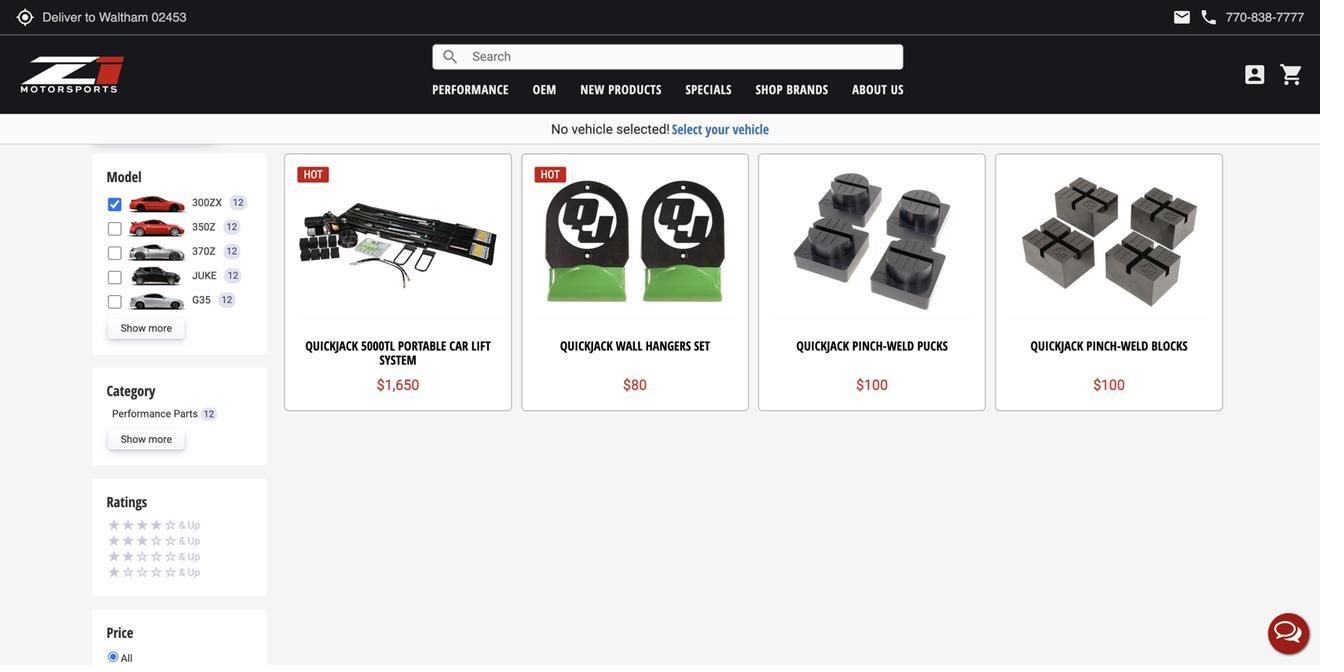 Task type: describe. For each thing, give the bounding box(es) containing it.
quickjack for quickjack pinch-weld blocks
[[1031, 338, 1083, 355]]

mail
[[1173, 8, 1192, 27]]

system
[[380, 351, 417, 368]]

account_box link
[[1238, 62, 1271, 87]]

& up for 4 & up "element"
[[179, 520, 200, 532]]

about us
[[852, 81, 904, 98]]

search
[[441, 48, 460, 66]]

3 & up element
[[108, 533, 251, 550]]

lift
[[471, 338, 491, 355]]

300zx
[[192, 197, 222, 209]]

more for category
[[148, 434, 172, 445]]

12 for 350z
[[227, 222, 237, 233]]

shopping_cart
[[1279, 62, 1304, 87]]

your
[[706, 120, 729, 138]]

model
[[107, 167, 142, 187]]

wall
[[616, 338, 643, 355]]

quickjack for quickjack pinch-weld pucks
[[796, 338, 849, 355]]

up for 3 & up element
[[188, 536, 200, 547]]

12 for g35
[[222, 295, 232, 306]]

ratings
[[107, 493, 147, 512]]

& for the 1 & up element
[[179, 567, 185, 579]]

show for model
[[121, 323, 146, 334]]

performance
[[112, 408, 171, 420]]

& up for the 1 & up element
[[179, 567, 200, 579]]

price
[[107, 624, 133, 643]]

no
[[551, 121, 568, 137]]

hangers
[[646, 338, 691, 355]]

brands
[[787, 81, 828, 98]]

& for 4 & up "element"
[[179, 520, 185, 532]]

quickjack for quickjack 5000tl portable car lift system
[[305, 338, 358, 355]]

weld for blocks
[[1121, 338, 1148, 355]]

infiniti g35 coupe sedan v35 v36 skyline 2003 2004 2005 2006 2007 2008 3.5l vq35de revup rev up vq35hr z1 motorsports image
[[125, 290, 188, 311]]

performance link
[[432, 81, 509, 98]]

Search search field
[[460, 45, 903, 69]]

shop
[[756, 81, 783, 98]]

5000tl
[[361, 338, 395, 355]]

show more button for category
[[108, 430, 185, 450]]

370z
[[192, 246, 216, 257]]

all
[[118, 653, 132, 665]]

$100 for blocks
[[1093, 377, 1125, 394]]

& for 2 & up element
[[179, 551, 185, 563]]

new
[[580, 81, 605, 98]]

show more for category
[[121, 434, 172, 445]]

quickjack wall hangers set
[[560, 338, 710, 355]]

new products link
[[580, 81, 662, 98]]

pucks
[[917, 338, 948, 355]]

products
[[206, 69, 301, 108]]

more for model
[[148, 323, 172, 334]]

12 for 300zx
[[233, 197, 244, 208]]

show for category
[[121, 434, 146, 445]]

quickjack for quickjack wall hangers set
[[560, 338, 613, 355]]

shopping_cart link
[[1275, 62, 1304, 87]]



Task type: locate. For each thing, give the bounding box(es) containing it.
None checkbox
[[108, 222, 121, 236], [108, 247, 121, 260], [108, 295, 121, 309], [108, 222, 121, 236], [108, 247, 121, 260], [108, 295, 121, 309]]

shop brands
[[756, 81, 828, 98]]

1 weld from the left
[[887, 338, 914, 355]]

show more down the infiniti g35 coupe sedan v35 v36 skyline 2003 2004 2005 2006 2007 2008 3.5l vq35de revup rev up vq35hr z1 motorsports image
[[121, 323, 172, 334]]

1 & up from the top
[[179, 520, 200, 532]]

quickjack
[[92, 35, 134, 49], [92, 69, 199, 108], [305, 338, 358, 355], [560, 338, 613, 355], [796, 338, 849, 355], [1031, 338, 1083, 355]]

2 show from the top
[[121, 434, 146, 445]]

nissan 300zx z32 1990 1991 1992 1993 1994 1995 1996 vg30dett vg30de twin turbo non turbo z1 motorsports image
[[125, 193, 188, 213]]

3 & from the top
[[179, 551, 185, 563]]

show
[[121, 323, 146, 334], [121, 434, 146, 445]]

12
[[233, 197, 244, 208], [227, 222, 237, 233], [227, 246, 237, 257], [228, 270, 238, 281], [222, 295, 232, 306], [204, 409, 214, 420]]

oem link
[[533, 81, 557, 98]]

weld left pucks
[[887, 338, 914, 355]]

$100
[[856, 377, 888, 394], [1093, 377, 1125, 394]]

parts
[[174, 408, 198, 420]]

12 right the g35
[[222, 295, 232, 306]]

& up up 3 & up element
[[179, 520, 200, 532]]

2 $100 from the left
[[1093, 377, 1125, 394]]

show more button down the infiniti g35 coupe sedan v35 v36 skyline 2003 2004 2005 2006 2007 2008 3.5l vq35de revup rev up vq35hr z1 motorsports image
[[108, 318, 185, 339]]

0 horizontal spatial pinch-
[[852, 338, 887, 355]]

4 & from the top
[[179, 567, 185, 579]]

& up the 1 & up element
[[179, 551, 185, 563]]

& up 2 & up element
[[179, 536, 185, 547]]

weld
[[887, 338, 914, 355], [1121, 338, 1148, 355]]

1 horizontal spatial vehicle
[[733, 120, 769, 138]]

quickjack 5000tl portable car lift system
[[305, 338, 491, 368]]

category
[[107, 382, 155, 401]]

& up for 3 & up element
[[179, 536, 200, 547]]

2 more from the top
[[148, 434, 172, 445]]

& for 3 & up element
[[179, 536, 185, 547]]

2 show more button from the top
[[108, 430, 185, 450]]

1 horizontal spatial pinch-
[[1086, 338, 1121, 355]]

z1 motorsports logo image
[[20, 55, 125, 94]]

mail link
[[1173, 8, 1192, 27]]

nissan 370z z34 2009 2010 2011 2012 2013 2014 2015 2016 2017 2018 2019 3.7l vq37vhr vhr nismo z1 motorsports image
[[125, 241, 188, 262]]

pinch- left pucks
[[852, 338, 887, 355]]

4 & up from the top
[[179, 567, 200, 579]]

pinch- left blocks
[[1086, 338, 1121, 355]]

pinch- for blocks
[[1086, 338, 1121, 355]]

& up for 2 & up element
[[179, 551, 200, 563]]

up
[[188, 520, 200, 532], [188, 536, 200, 547], [188, 551, 200, 563], [188, 567, 200, 579]]

1 more from the top
[[148, 323, 172, 334]]

& up inside 4 & up "element"
[[179, 520, 200, 532]]

up for the 1 & up element
[[188, 567, 200, 579]]

& inside "element"
[[179, 520, 185, 532]]

$1,650
[[377, 377, 419, 394]]

& up 3 & up element
[[179, 520, 185, 532]]

up down 2 & up element
[[188, 567, 200, 579]]

select
[[672, 120, 702, 138]]

0 vertical spatial more
[[148, 323, 172, 334]]

0 horizontal spatial weld
[[887, 338, 914, 355]]

quickjack for quickjack link on the top left of page
[[92, 35, 134, 49]]

nissan juke 2011 2012 2013 2014 2015 2016 2017 vr38dett hr15de mr16ddt hr16de z1 motorsports image
[[125, 266, 188, 286]]

1 show more button from the top
[[108, 318, 185, 339]]

weld left blocks
[[1121, 338, 1148, 355]]

& up up the 1 & up element
[[179, 551, 200, 563]]

specials link
[[686, 81, 732, 98]]

vehicle right your
[[733, 120, 769, 138]]

show more for model
[[121, 323, 172, 334]]

1 vertical spatial more
[[148, 434, 172, 445]]

more down performance in the bottom of the page
[[148, 434, 172, 445]]

blocks
[[1152, 338, 1188, 355]]

0 vertical spatial show
[[121, 323, 146, 334]]

up up 3 & up element
[[188, 520, 200, 532]]

vehicle right no
[[572, 121, 613, 137]]

up up the 1 & up element
[[188, 551, 200, 563]]

1 vertical spatial show
[[121, 434, 146, 445]]

12 right juke
[[228, 270, 238, 281]]

350z
[[192, 221, 216, 233]]

pinch- for pucks
[[852, 338, 887, 355]]

&
[[179, 520, 185, 532], [179, 536, 185, 547], [179, 551, 185, 563], [179, 567, 185, 579]]

1 & up element
[[108, 564, 251, 581]]

$100 down quickjack pinch-weld blocks
[[1093, 377, 1125, 394]]

0 horizontal spatial vehicle
[[572, 121, 613, 137]]

category performance parts 12
[[107, 382, 214, 420]]

$100 for pucks
[[856, 377, 888, 394]]

phone link
[[1199, 8, 1304, 27]]

my_location
[[16, 8, 35, 27]]

g35
[[192, 294, 211, 306]]

0 vertical spatial show more
[[121, 323, 172, 334]]

car
[[449, 338, 468, 355]]

1 $100 from the left
[[856, 377, 888, 394]]

12 for juke
[[228, 270, 238, 281]]

selected!
[[616, 121, 670, 137]]

& up inside 3 & up element
[[179, 536, 200, 547]]

12 right 350z
[[227, 222, 237, 233]]

3 up from the top
[[188, 551, 200, 563]]

4 & up element
[[108, 517, 251, 534]]

0 vertical spatial show more button
[[108, 318, 185, 339]]

show more down performance in the bottom of the page
[[121, 434, 172, 445]]

1 horizontal spatial weld
[[1121, 338, 1148, 355]]

4 up from the top
[[188, 567, 200, 579]]

weld for pucks
[[887, 338, 914, 355]]

1 horizontal spatial $100
[[1093, 377, 1125, 394]]

1 up from the top
[[188, 520, 200, 532]]

vehicle
[[733, 120, 769, 138], [572, 121, 613, 137]]

12 for 370z
[[227, 246, 237, 257]]

more
[[148, 323, 172, 334], [148, 434, 172, 445]]

quickjack pinch-weld pucks
[[796, 338, 948, 355]]

1 pinch- from the left
[[852, 338, 887, 355]]

show more button for model
[[108, 318, 185, 339]]

2 & up from the top
[[179, 536, 200, 547]]

quickjack products
[[92, 69, 301, 108]]

2 pinch- from the left
[[1086, 338, 1121, 355]]

quickjack link
[[92, 35, 134, 49]]

show down performance in the bottom of the page
[[121, 434, 146, 445]]

show down the infiniti g35 coupe sedan v35 v36 skyline 2003 2004 2005 2006 2007 2008 3.5l vq35de revup rev up vq35hr z1 motorsports image
[[121, 323, 146, 334]]

2 & from the top
[[179, 536, 185, 547]]

phone
[[1199, 8, 1218, 27]]

& up up 2 & up element
[[179, 536, 200, 547]]

set
[[694, 338, 710, 355]]

quickjack for quickjack products
[[92, 69, 199, 108]]

vehicle inside no vehicle selected! select your vehicle
[[572, 121, 613, 137]]

up for 2 & up element
[[188, 551, 200, 563]]

2 up from the top
[[188, 536, 200, 547]]

1 & from the top
[[179, 520, 185, 532]]

None checkbox
[[108, 198, 121, 211], [108, 271, 121, 284], [108, 198, 121, 211], [108, 271, 121, 284]]

& up inside 2 & up element
[[179, 551, 200, 563]]

performance
[[432, 81, 509, 98]]

mail phone
[[1173, 8, 1218, 27]]

about
[[852, 81, 887, 98]]

account_box
[[1242, 62, 1268, 87]]

& down 2 & up element
[[179, 567, 185, 579]]

None radio
[[108, 652, 118, 662]]

new products
[[580, 81, 662, 98]]

0 horizontal spatial $100
[[856, 377, 888, 394]]

$80
[[623, 377, 647, 394]]

juke
[[192, 270, 217, 282]]

us
[[891, 81, 904, 98]]

quickjack pinch-weld blocks
[[1031, 338, 1188, 355]]

up up 2 & up element
[[188, 536, 200, 547]]

select your vehicle link
[[672, 120, 769, 138]]

oem
[[533, 81, 557, 98]]

products
[[608, 81, 662, 98]]

1 show more from the top
[[121, 323, 172, 334]]

1 show from the top
[[121, 323, 146, 334]]

2 show more from the top
[[121, 434, 172, 445]]

3 & up from the top
[[179, 551, 200, 563]]

2 & up element
[[108, 549, 251, 565]]

up inside "element"
[[188, 520, 200, 532]]

shop brands link
[[756, 81, 828, 98]]

quickjack inside the quickjack 5000tl portable car lift system
[[305, 338, 358, 355]]

1 vertical spatial show more button
[[108, 430, 185, 450]]

portable
[[398, 338, 446, 355]]

$100 down "quickjack pinch-weld pucks" at the bottom of the page
[[856, 377, 888, 394]]

up for 4 & up "element"
[[188, 520, 200, 532]]

more down the infiniti g35 coupe sedan v35 v36 skyline 2003 2004 2005 2006 2007 2008 3.5l vq35de revup rev up vq35hr z1 motorsports image
[[148, 323, 172, 334]]

& up down 2 & up element
[[179, 567, 200, 579]]

about us link
[[852, 81, 904, 98]]

12 right 370z
[[227, 246, 237, 257]]

show more button down performance in the bottom of the page
[[108, 430, 185, 450]]

no vehicle selected! select your vehicle
[[551, 120, 769, 138]]

& up inside the 1 & up element
[[179, 567, 200, 579]]

1 vertical spatial show more
[[121, 434, 172, 445]]

& up
[[179, 520, 200, 532], [179, 536, 200, 547], [179, 551, 200, 563], [179, 567, 200, 579]]

show more
[[121, 323, 172, 334], [121, 434, 172, 445]]

show more button
[[108, 318, 185, 339], [108, 430, 185, 450]]

specials
[[686, 81, 732, 98]]

12 right 300zx
[[233, 197, 244, 208]]

12 inside category performance parts 12
[[204, 409, 214, 420]]

2 weld from the left
[[1121, 338, 1148, 355]]

12 right parts
[[204, 409, 214, 420]]

pinch-
[[852, 338, 887, 355], [1086, 338, 1121, 355]]

nissan 350z z33 2003 2004 2005 2006 2007 2008 2009 vq35de 3.5l revup rev up vq35hr nismo z1 motorsports image
[[125, 217, 188, 238]]



Task type: vqa. For each thing, say whether or not it's contained in the screenshot.
nissan 350z z33 2003 2004 2005 2006 2007 2008 2009 vq35de 3.5l revup rev up vq35hr nismo z1 motorsports image
yes



